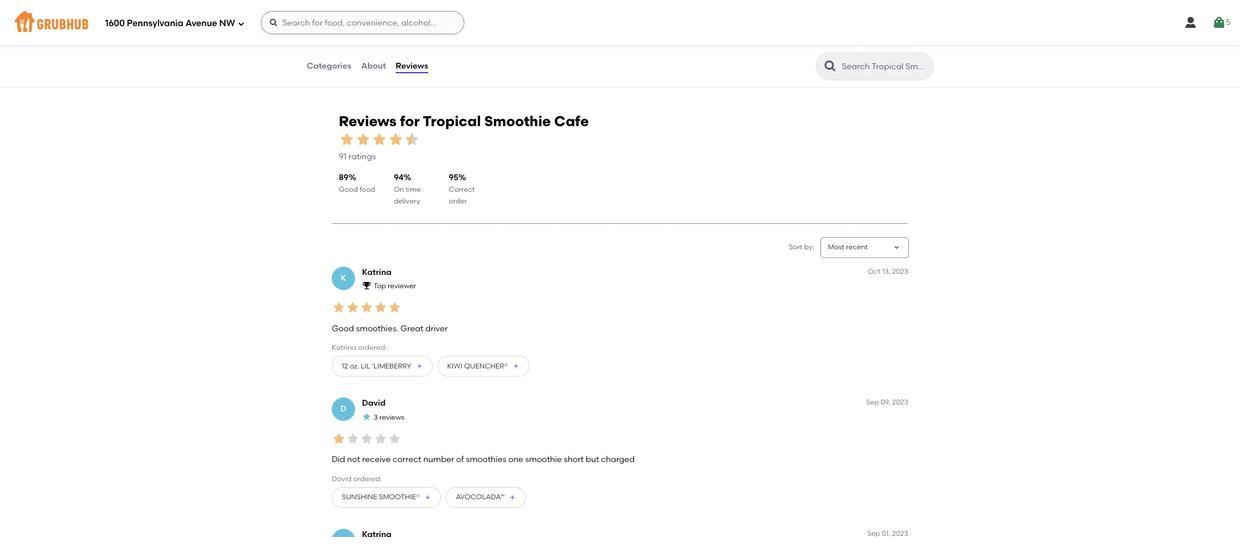 Task type: vqa. For each thing, say whether or not it's contained in the screenshot.
and
no



Task type: describe. For each thing, give the bounding box(es) containing it.
ordered: for smoothies.
[[358, 344, 387, 352]]

sep
[[866, 398, 879, 407]]

kiwi
[[447, 362, 463, 370]]

nw
[[219, 18, 235, 28]]

great
[[401, 324, 424, 334]]

not
[[852, 39, 865, 48]]

david for david ordered:
[[332, 475, 352, 483]]

sort
[[789, 243, 803, 251]]

7
[[676, 52, 680, 62]]

number
[[423, 455, 454, 465]]

smoothie®
[[379, 493, 420, 501]]

bagels
[[340, 25, 362, 33]]

sort by:
[[789, 243, 814, 251]]

sunshine smoothie®
[[342, 493, 420, 501]]

20–35 min $0.99 delivery
[[323, 39, 368, 58]]

most
[[828, 243, 845, 251]]

did
[[332, 455, 345, 465]]

$0.99
[[323, 50, 341, 58]]

about
[[361, 61, 386, 71]]

main navigation navigation
[[0, 0, 1241, 45]]

2023 for did not receive correct number of smoothies   one smoothie short but charged
[[892, 398, 909, 407]]

oct 13, 2023
[[868, 267, 909, 275]]

not enough ratings
[[852, 39, 917, 48]]

delivery for 20–35 min $1.99 delivery
[[756, 50, 782, 58]]

k
[[341, 273, 346, 283]]

0 horizontal spatial svg image
[[269, 18, 278, 27]]

kiwi quencher® button
[[437, 356, 530, 377]]

enough
[[866, 39, 892, 48]]

20–35 for $0.99
[[323, 39, 344, 48]]

ordered: for not
[[353, 475, 382, 483]]

94
[[394, 173, 404, 183]]

not
[[347, 455, 360, 465]]

sep 09, 2023
[[866, 398, 909, 407]]

of
[[456, 455, 464, 465]]

09,
[[881, 398, 891, 407]]

trophy icon image
[[362, 281, 371, 290]]

pennsylvania
[[127, 18, 183, 28]]

reviews for tropical smoothie cafe
[[339, 113, 589, 130]]

one
[[509, 455, 523, 465]]

katrina for katrina
[[362, 267, 392, 277]]

plus icon image for avocolada™
[[509, 494, 516, 501]]

receive
[[362, 455, 391, 465]]

min inside 20–35 min $1.99 delivery
[[761, 39, 773, 48]]

12 oz. lil 'limeberry
[[342, 362, 411, 370]]

top
[[374, 282, 386, 290]]

katrina for katrina ordered:
[[332, 344, 357, 352]]

charged
[[601, 455, 635, 465]]

30–40
[[531, 39, 552, 48]]

sunshine
[[342, 493, 377, 501]]

20–35 for $1.99
[[739, 39, 759, 48]]

Sort by: field
[[828, 243, 868, 253]]

smoothie
[[485, 113, 551, 130]]

89 good food
[[339, 173, 375, 193]]

12
[[342, 362, 348, 370]]

top reviewer
[[374, 282, 416, 290]]

on
[[394, 185, 404, 193]]

most recent
[[828, 243, 868, 251]]

smoothies.
[[356, 324, 399, 334]]

subscription pass image
[[323, 24, 335, 34]]

good smoothies. great driver
[[332, 324, 448, 334]]

1600 pennsylvania avenue nw
[[105, 18, 235, 28]]

smoothies
[[466, 455, 507, 465]]

avocolada™
[[456, 493, 505, 501]]

ratings for 249 ratings
[[474, 52, 502, 62]]

did not receive correct number of smoothies   one smoothie short but charged
[[332, 455, 635, 465]]

d
[[341, 404, 347, 414]]

94 on time delivery
[[394, 173, 421, 205]]

$2.99
[[531, 50, 548, 58]]

caret down icon image
[[892, 243, 902, 252]]

by:
[[805, 243, 814, 251]]

min for 7 ratings
[[553, 39, 566, 48]]

1600
[[105, 18, 125, 28]]

1 vertical spatial good
[[332, 324, 354, 334]]

13,
[[883, 267, 891, 275]]

food
[[360, 185, 375, 193]]



Task type: locate. For each thing, give the bounding box(es) containing it.
tropical
[[423, 113, 481, 130]]

0 horizontal spatial min
[[345, 39, 358, 48]]

david down did
[[332, 475, 352, 483]]

svg image right nw at left top
[[269, 18, 278, 27]]

wawa
[[323, 9, 352, 20]]

1 vertical spatial ordered:
[[353, 475, 382, 483]]

ratings right enough
[[894, 39, 917, 48]]

0 horizontal spatial 20–35
[[323, 39, 344, 48]]

time
[[406, 185, 421, 193]]

correct
[[449, 185, 475, 193]]

categories button
[[306, 45, 352, 87]]

min inside 20–35 min $0.99 delivery
[[345, 39, 358, 48]]

7 ratings
[[676, 52, 710, 62]]

delivery down time
[[394, 197, 420, 205]]

plus icon image right avocolada™
[[509, 494, 516, 501]]

reviews for reviews
[[396, 61, 428, 71]]

$1.99
[[739, 50, 754, 58]]

Search for food, convenience, alcohol... search field
[[261, 11, 464, 34]]

95
[[449, 173, 459, 183]]

katrina up 12
[[332, 344, 357, 352]]

20–35 up $1.99
[[739, 39, 759, 48]]

delivery for 94 on time delivery
[[394, 197, 420, 205]]

min
[[345, 39, 358, 48], [553, 39, 566, 48], [761, 39, 773, 48]]

3
[[374, 413, 378, 421]]

'limeberry
[[372, 362, 411, 370]]

star icon image
[[455, 39, 465, 48], [465, 39, 474, 48], [474, 39, 483, 48], [483, 39, 493, 48], [493, 39, 502, 48], [663, 39, 672, 48], [672, 39, 682, 48], [682, 39, 691, 48], [691, 39, 700, 48], [691, 39, 700, 48], [700, 39, 710, 48], [339, 131, 355, 147], [355, 131, 371, 147], [371, 131, 388, 147], [388, 131, 404, 147], [404, 131, 420, 147], [404, 131, 420, 147], [332, 301, 346, 315], [346, 301, 360, 315], [360, 301, 374, 315], [374, 301, 388, 315], [388, 301, 402, 315], [362, 412, 371, 421], [332, 432, 346, 446], [346, 432, 360, 446], [360, 432, 374, 446], [374, 432, 388, 446], [388, 432, 402, 446]]

0 vertical spatial ordered:
[[358, 344, 387, 352]]

1 vertical spatial david
[[332, 475, 352, 483]]

svg image left 5 button
[[1184, 16, 1198, 30]]

ratings
[[894, 39, 917, 48], [474, 52, 502, 62], [682, 52, 710, 62], [349, 152, 376, 162]]

correct
[[393, 455, 422, 465]]

delivery up about
[[342, 50, 368, 58]]

reviews right about
[[396, 61, 428, 71]]

driver
[[426, 324, 448, 334]]

1 horizontal spatial svg image
[[1184, 16, 1198, 30]]

min for 249 ratings
[[345, 39, 358, 48]]

svg image inside 5 button
[[1212, 16, 1226, 30]]

2 horizontal spatial min
[[761, 39, 773, 48]]

91
[[339, 152, 347, 162]]

reviews
[[396, 61, 428, 71], [339, 113, 397, 130]]

0 vertical spatial david
[[362, 398, 386, 408]]

249
[[459, 52, 472, 62]]

0 horizontal spatial david
[[332, 475, 352, 483]]

1 20–35 from the left
[[323, 39, 344, 48]]

Search Tropical Smoothie Cafe  search field
[[841, 61, 930, 72]]

ratings for 7 ratings
[[682, 52, 710, 62]]

about button
[[361, 45, 387, 87]]

david
[[362, 398, 386, 408], [332, 475, 352, 483]]

order
[[449, 197, 467, 205]]

katrina ordered:
[[332, 344, 387, 352]]

20–35 min $1.99 delivery
[[739, 39, 782, 58]]

avenue
[[186, 18, 217, 28]]

reviews
[[380, 413, 405, 421]]

delivery for 30–40 min $2.99 delivery
[[550, 50, 576, 58]]

2 2023 from the top
[[892, 398, 909, 407]]

david up 3
[[362, 398, 386, 408]]

ordered: up sunshine
[[353, 475, 382, 483]]

reviewer
[[388, 282, 416, 290]]

91 ratings
[[339, 152, 376, 162]]

kiwi quencher®
[[447, 362, 508, 370]]

plus icon image for 12 oz. lil 'limeberry
[[416, 363, 423, 370]]

delivery right $1.99
[[756, 50, 782, 58]]

delivery inside 20–35 min $1.99 delivery
[[756, 50, 782, 58]]

plus icon image for kiwi quencher®
[[513, 363, 520, 370]]

search icon image
[[824, 59, 838, 73]]

30–40 min $2.99 delivery
[[531, 39, 576, 58]]

good inside 89 good food
[[339, 185, 358, 193]]

20–35 inside 20–35 min $1.99 delivery
[[739, 39, 759, 48]]

0 vertical spatial katrina
[[362, 267, 392, 277]]

lil
[[361, 362, 370, 370]]

recent
[[846, 243, 868, 251]]

delivery for 20–35 min $0.99 delivery
[[342, 50, 368, 58]]

plus icon image inside kiwi quencher® button
[[513, 363, 520, 370]]

plus icon image right quencher® at the left of the page
[[513, 363, 520, 370]]

plus icon image for sunshine smoothie®
[[425, 494, 432, 501]]

20–35 up $0.99
[[323, 39, 344, 48]]

1 horizontal spatial katrina
[[362, 267, 392, 277]]

but
[[586, 455, 599, 465]]

delivery right $2.99
[[550, 50, 576, 58]]

reviews up 91 ratings
[[339, 113, 397, 130]]

good
[[339, 185, 358, 193], [332, 324, 354, 334]]

ratings right 7
[[682, 52, 710, 62]]

katrina up 'top'
[[362, 267, 392, 277]]

for
[[400, 113, 420, 130]]

svg image
[[1184, 16, 1198, 30], [269, 18, 278, 27]]

1 2023 from the top
[[892, 267, 909, 275]]

oct
[[868, 267, 881, 275]]

1 vertical spatial katrina
[[332, 344, 357, 352]]

reviews for reviews for tropical smoothie cafe
[[339, 113, 397, 130]]

2 min from the left
[[553, 39, 566, 48]]

3 min from the left
[[761, 39, 773, 48]]

oz.
[[350, 362, 359, 370]]

0 vertical spatial 2023
[[892, 267, 909, 275]]

plus icon image right smoothie® in the bottom of the page
[[425, 494, 432, 501]]

quencher®
[[464, 362, 508, 370]]

svg image
[[1212, 16, 1226, 30], [238, 20, 245, 27]]

2023 for good smoothies. great driver
[[892, 267, 909, 275]]

delivery
[[342, 50, 368, 58], [550, 50, 576, 58], [756, 50, 782, 58], [394, 197, 420, 205]]

delivery inside 94 on time delivery
[[394, 197, 420, 205]]

2 20–35 from the left
[[739, 39, 759, 48]]

2023 right 13,
[[892, 267, 909, 275]]

plus icon image
[[416, 363, 423, 370], [513, 363, 520, 370], [425, 494, 432, 501], [509, 494, 516, 501]]

plus icon image inside avocolada™ button
[[509, 494, 516, 501]]

1 vertical spatial 2023
[[892, 398, 909, 407]]

sunshine smoothie® button
[[332, 487, 442, 508]]

delivery inside 20–35 min $0.99 delivery
[[342, 50, 368, 58]]

0 horizontal spatial katrina
[[332, 344, 357, 352]]

min inside 30–40 min $2.99 delivery
[[553, 39, 566, 48]]

89
[[339, 173, 349, 183]]

12 oz. lil 'limeberry button
[[332, 356, 433, 377]]

ordered:
[[358, 344, 387, 352], [353, 475, 382, 483]]

2023 right the 09,
[[892, 398, 909, 407]]

cafe
[[554, 113, 589, 130]]

1 horizontal spatial svg image
[[1212, 16, 1226, 30]]

short
[[564, 455, 584, 465]]

1 min from the left
[[345, 39, 358, 48]]

1 vertical spatial reviews
[[339, 113, 397, 130]]

delivery inside 30–40 min $2.99 delivery
[[550, 50, 576, 58]]

1 horizontal spatial min
[[553, 39, 566, 48]]

katrina
[[362, 267, 392, 277], [332, 344, 357, 352]]

reviews button
[[395, 45, 429, 87]]

ordered: up the '12 oz. lil 'limeberry'
[[358, 344, 387, 352]]

ratings for 91 ratings
[[349, 152, 376, 162]]

95 correct order
[[449, 173, 475, 205]]

0 horizontal spatial svg image
[[238, 20, 245, 27]]

categories
[[307, 61, 352, 71]]

good down 89
[[339, 185, 358, 193]]

avocolada™ button
[[446, 487, 526, 508]]

smoothie
[[525, 455, 562, 465]]

plus icon image inside 12 oz. lil 'limeberry button
[[416, 363, 423, 370]]

plus icon image right 'limeberry on the bottom left
[[416, 363, 423, 370]]

plus icon image inside the sunshine smoothie® button
[[425, 494, 432, 501]]

ratings right 249
[[474, 52, 502, 62]]

wawa link
[[323, 9, 502, 22]]

david ordered:
[[332, 475, 382, 483]]

0 vertical spatial good
[[339, 185, 358, 193]]

good up 'katrina ordered:'
[[332, 324, 354, 334]]

3 reviews
[[374, 413, 405, 421]]

20–35
[[323, 39, 344, 48], [739, 39, 759, 48]]

1 horizontal spatial david
[[362, 398, 386, 408]]

david for david
[[362, 398, 386, 408]]

0 vertical spatial reviews
[[396, 61, 428, 71]]

ratings right 91
[[349, 152, 376, 162]]

reviews inside reviews button
[[396, 61, 428, 71]]

20–35 inside 20–35 min $0.99 delivery
[[323, 39, 344, 48]]

1 horizontal spatial 20–35
[[739, 39, 759, 48]]

5 button
[[1212, 12, 1231, 33]]

5
[[1226, 17, 1231, 27]]



